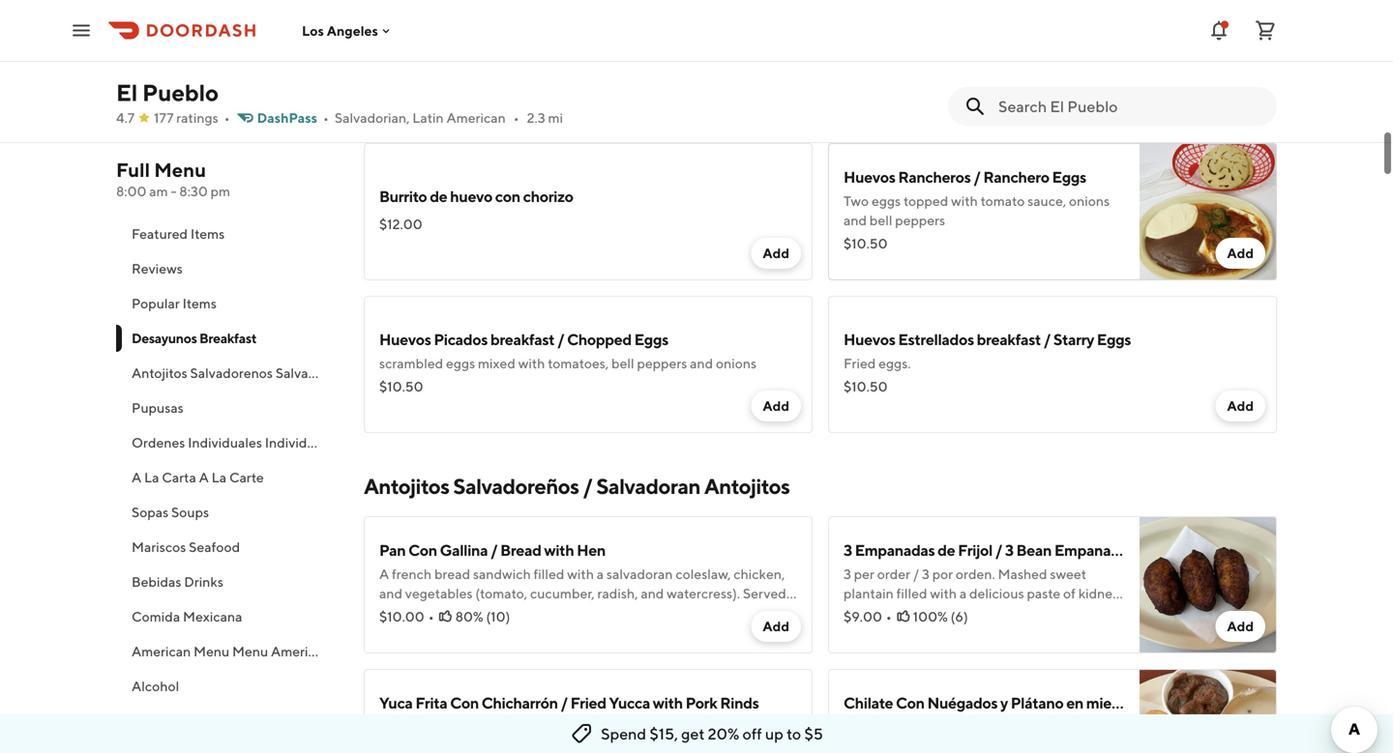 Task type: vqa. For each thing, say whether or not it's contained in the screenshot.
1st Add New Payment Method icon from the bottom of the page
no



Task type: locate. For each thing, give the bounding box(es) containing it.
1 vertical spatial peppers
[[637, 356, 687, 372]]

2 vertical spatial eggs
[[446, 356, 475, 372]]

onions inside huevos picados breakfast  / chopped eggs scrambled eggs mixed with tomatoes, bell peppers and onions $10.50 add
[[716, 356, 757, 372]]

• right "$9.00"
[[886, 609, 892, 625]]

items for featured items
[[191, 226, 225, 242]]

$10.50 inside huevos picados breakfast  / chopped eggs scrambled eggs mixed with tomatoes, bell peppers and onions $10.50 add
[[379, 379, 423, 395]]

and
[[844, 212, 867, 228], [690, 356, 713, 372], [379, 586, 403, 602], [641, 586, 664, 602], [528, 739, 551, 754]]

0 vertical spatial sauce,
[[1028, 193, 1066, 209]]

eggs up item search search field
[[1108, 34, 1141, 53]]

1 horizontal spatial de
[[938, 541, 955, 560]]

with down por
[[930, 586, 957, 602]]

american
[[446, 110, 506, 126], [132, 644, 191, 660]]

0 vertical spatial bell
[[870, 212, 893, 228]]

scrambled right 'loroco/'
[[1034, 34, 1105, 53]]

1 horizontal spatial eggs
[[1052, 168, 1086, 186]]

a
[[132, 470, 141, 486], [199, 470, 209, 486], [379, 566, 389, 582]]

eggs right ranchero
[[1052, 168, 1086, 186]]

breakfast for picados
[[490, 330, 555, 349]]

chicken,
[[734, 566, 785, 582]]

2 horizontal spatial eggs
[[1097, 330, 1131, 349]]

0 vertical spatial salvadoran
[[276, 365, 344, 381]]

20%
[[708, 725, 740, 744]]

side down sized
[[564, 739, 589, 754]]

and inside huevos rancheros / ranchero eggs two eggs topped with tomato sauce, onions and bell peppers $10.50
[[844, 212, 867, 228]]

1 horizontal spatial side
[[564, 739, 589, 754]]

eggs inside huevos estrellados breakfast / starry eggs fried eggs. $10.50 add
[[1097, 330, 1131, 349]]

con right huevo
[[495, 187, 520, 206]]

0 horizontal spatial of
[[446, 605, 459, 621]]

salvadoran inside yuca frita con chicharrón / fried yucca with pork rinds fried yucca served with bite sized chicharron, traditional salvadoran tomato sauce, "curtido", and a side salad.
[[726, 719, 792, 735]]

con left 'loroco/'
[[954, 34, 979, 53]]

0 vertical spatial filled
[[534, 566, 564, 582]]

filled inside pan con gallina / bread with hen a french bread sandwich filled with a salvadoran coleslaw, chicken, and vegetables (tomato, cucumber, radish, and watercress). served with a side of freshly made chicken broth.
[[534, 566, 564, 582]]

ordenes
[[132, 435, 185, 451]]

side inside pan con gallina / bread with hen a french bread sandwich filled with a salvadoran coleslaw, chicken, and vegetables (tomato, cucumber, radish, and watercress). served with a side of freshly made chicken broth.
[[419, 605, 444, 621]]

1 horizontal spatial eggs
[[872, 193, 901, 209]]

0 horizontal spatial bell
[[611, 356, 634, 372]]

salvadoran up hen in the bottom of the page
[[596, 474, 700, 499]]

fried down yuca
[[379, 719, 412, 735]]

bebidas
[[132, 574, 181, 590]]

add button for burrito de huevo con chorizo
[[751, 238, 801, 269]]

salvadoran down rinds
[[726, 719, 792, 735]]

a down pan
[[379, 566, 389, 582]]

two
[[844, 193, 869, 209]]

huevos inside huevos estrellados breakfast / starry eggs fried eggs. $10.50 add
[[844, 330, 895, 349]]

/ left ranchero
[[974, 168, 981, 186]]

0 horizontal spatial side
[[419, 605, 444, 621]]

salvadorian,
[[335, 110, 410, 126]]

menu down comida mexicana "button"
[[232, 644, 268, 660]]

0 vertical spatial of
[[1063, 586, 1076, 602]]

la left carte
[[212, 470, 227, 486]]

dashpass
[[257, 110, 317, 126]]

alcohol button
[[116, 670, 341, 704]]

salvadoran up individual
[[276, 365, 344, 381]]

add button for pan con gallina / bread with hen
[[751, 611, 801, 642]]

frita
[[415, 694, 447, 713]]

1 horizontal spatial breakfast
[[977, 330, 1041, 349]]

desayunos breakfast
[[132, 330, 256, 346]]

0 vertical spatial eggs
[[1108, 34, 1141, 53]]

$10.50 inside huevos rancheros / ranchero eggs two eggs topped with tomato sauce, onions and bell peppers $10.50
[[844, 236, 888, 252]]

comida mexicana
[[132, 609, 242, 625]]

3 left per
[[844, 566, 851, 582]]

3 left empanadas
[[844, 541, 852, 560]]

chopped
[[567, 330, 632, 349]]

american right latin
[[446, 110, 506, 126]]

1 vertical spatial american
[[132, 644, 191, 660]]

breakfast inside huevos estrellados breakfast / starry eggs fried eggs. $10.50 add
[[977, 330, 1041, 349]]

1 vertical spatial con
[[450, 694, 479, 713]]

0 horizontal spatial american
[[132, 644, 191, 660]]

1 vertical spatial onions
[[716, 356, 757, 372]]

1 vertical spatial side
[[564, 739, 589, 754]]

•
[[224, 110, 230, 126], [323, 110, 329, 126], [513, 110, 519, 126], [428, 609, 434, 625], [886, 609, 892, 625]]

served
[[743, 586, 786, 602]]

tomato inside huevos rancheros / ranchero eggs two eggs topped with tomato sauce, onions and bell peppers $10.50
[[981, 193, 1025, 209]]

huevos estrellados breakfast / starry eggs fried eggs. $10.50 add
[[844, 330, 1254, 414]]

1 vertical spatial eggs
[[872, 193, 901, 209]]

1 vertical spatial scrambled
[[379, 356, 443, 372]]

0 horizontal spatial salvadoran
[[276, 365, 344, 381]]

1 vertical spatial filled
[[896, 586, 927, 602]]

items
[[191, 226, 225, 242], [182, 296, 217, 312]]

0 vertical spatial american
[[446, 110, 506, 126]]

sauce, down yucca
[[426, 739, 465, 754]]

pupusas button
[[116, 391, 341, 426]]

american menu menu americano
[[132, 644, 338, 660]]

0 vertical spatial scrambled
[[1034, 34, 1105, 53]]

0 horizontal spatial breakfast
[[490, 330, 555, 349]]

a inside pan con gallina / bread with hen a french bread sandwich filled with a salvadoran coleslaw, chicken, and vegetables (tomato, cucumber, radish, and watercress). served with a side of freshly made chicken broth.
[[379, 566, 389, 582]]

0 vertical spatial peppers
[[895, 212, 945, 228]]

1 vertical spatial fried
[[570, 694, 606, 713]]

scrambled
[[1034, 34, 1105, 53], [379, 356, 443, 372]]

tomato down ranchero
[[981, 193, 1025, 209]]

(6)
[[951, 609, 968, 625]]

la left carta
[[144, 470, 159, 486]]

/ up sized
[[561, 694, 568, 713]]

eggs right chopped
[[634, 330, 668, 349]]

0 horizontal spatial tomato
[[379, 739, 423, 754]]

sauce, inside yuca frita con chicharrón / fried yucca with pork rinds fried yucca served with bite sized chicharron, traditional salvadoran tomato sauce, "curtido", and a side salad.
[[426, 739, 465, 754]]

/ up 'tomatoes,'
[[557, 330, 564, 349]]

breakfast
[[199, 330, 256, 346]]

huevos up two
[[844, 168, 895, 186]]

$5
[[804, 725, 823, 744]]

vegetables
[[405, 586, 473, 602]]

breakfast inside huevos picados breakfast  / chopped eggs scrambled eggs mixed with tomatoes, bell peppers and onions $10.50 add
[[490, 330, 555, 349]]

a
[[597, 566, 604, 582], [960, 586, 967, 602], [409, 605, 416, 621], [554, 739, 561, 754]]

a down sized
[[554, 739, 561, 754]]

side down vegetables
[[419, 605, 444, 621]]

eggs
[[1052, 168, 1086, 186], [634, 330, 668, 349], [1097, 330, 1131, 349]]

breakfast up the mixed
[[490, 330, 555, 349]]

a up sopas
[[132, 470, 141, 486]]

fried left eggs.
[[844, 356, 876, 372]]

eggs for huevos picados breakfast  / chopped eggs
[[634, 330, 668, 349]]

2 la from the left
[[212, 470, 227, 486]]

"curtido",
[[468, 739, 525, 754]]

plantain
[[844, 586, 894, 602]]

to
[[787, 725, 801, 744]]

eggs down picados
[[446, 356, 475, 372]]

comida
[[132, 609, 180, 625]]

(10)
[[486, 609, 510, 625]]

1 horizontal spatial salvadoran
[[596, 474, 700, 499]]

with down hen in the bottom of the page
[[567, 566, 594, 582]]

with left the loroco
[[1144, 34, 1174, 53]]

1 vertical spatial tomato
[[379, 739, 423, 754]]

eggs
[[1108, 34, 1141, 53], [872, 193, 901, 209], [446, 356, 475, 372]]

breakfast left starry
[[977, 330, 1041, 349]]

huevos up eggs.
[[844, 330, 895, 349]]

filled up cucumber,
[[534, 566, 564, 582]]

1 horizontal spatial tomato
[[981, 193, 1025, 209]]

fried inside huevos estrellados breakfast / starry eggs fried eggs. $10.50 add
[[844, 356, 876, 372]]

2 horizontal spatial a
[[379, 566, 389, 582]]

3 empanadas de frijol / 3 bean empanada 3 per order / 3 por orden. mashed sweet plantain filled with a delicious paste of kidney beans then deep fried.
[[844, 541, 1128, 621]]

sauce,
[[1028, 193, 1066, 209], [426, 739, 465, 754]]

la
[[144, 470, 159, 486], [212, 470, 227, 486]]

0 horizontal spatial con
[[408, 541, 437, 560]]

peppers inside huevos picados breakfast  / chopped eggs scrambled eggs mixed with tomatoes, bell peppers and onions $10.50 add
[[637, 356, 687, 372]]

traditional
[[659, 719, 723, 735]]

salvadorian, latin american • 2.3 mi
[[335, 110, 563, 126]]

tomato inside yuca frita con chicharrón / fried yucca with pork rinds fried yucca served with bite sized chicharron, traditional salvadoran tomato sauce, "curtido", and a side salad.
[[379, 739, 423, 754]]

80%
[[455, 609, 483, 625]]

1 horizontal spatial la
[[212, 470, 227, 486]]

with right the mixed
[[518, 356, 545, 372]]

de inside "3 empanadas de frijol / 3 bean empanada 3 per order / 3 por orden. mashed sweet plantain filled with a delicious paste of kidney beans then deep fried."
[[938, 541, 955, 560]]

• down vegetables
[[428, 609, 434, 625]]

bebidas drinks
[[132, 574, 223, 590]]

huevos inside huevos rancheros / ranchero eggs two eggs topped with tomato sauce, onions and bell peppers $10.50
[[844, 168, 895, 186]]

sopas soups button
[[116, 495, 341, 530]]

1 vertical spatial items
[[182, 296, 217, 312]]

solo
[[466, 34, 494, 53]]

huevos picados breakfast  / chopped eggs scrambled eggs mixed with tomatoes, bell peppers and onions $10.50 add
[[379, 330, 789, 414]]

orden.
[[956, 566, 995, 582]]

0 vertical spatial con
[[408, 541, 437, 560]]

yucca
[[609, 694, 650, 713]]

0 horizontal spatial onions
[[716, 356, 757, 372]]

a up fried.
[[960, 586, 967, 602]]

3 empanadas de frijol / 3 bean empanada image
[[1140, 517, 1277, 654]]

salvadoran up radish,
[[607, 566, 673, 582]]

peppers right 'tomatoes,'
[[637, 356, 687, 372]]

de left huevo
[[430, 187, 447, 206]]

featured items button
[[116, 217, 341, 252]]

1 vertical spatial of
[[446, 605, 459, 621]]

menu up -
[[154, 159, 206, 181]]

onions inside huevos rancheros / ranchero eggs two eggs topped with tomato sauce, onions and bell peppers $10.50
[[1069, 193, 1110, 209]]

/ inside huevos picados breakfast  / chopped eggs scrambled eggs mixed with tomatoes, bell peppers and onions $10.50 add
[[557, 330, 564, 349]]

0 horizontal spatial la
[[144, 470, 159, 486]]

0 horizontal spatial eggs
[[446, 356, 475, 372]]

1 horizontal spatial of
[[1063, 586, 1076, 602]]

de up por
[[938, 541, 955, 560]]

2 vertical spatial fried
[[379, 719, 412, 735]]

popular items button
[[116, 286, 341, 321]]

antojitos salvadoreños / salvadoran antojitos
[[364, 474, 790, 499]]

mariscos
[[132, 539, 186, 555]]

estrellados
[[898, 330, 974, 349]]

/ up the sandwich on the left bottom
[[491, 541, 498, 560]]

1 horizontal spatial filled
[[896, 586, 927, 602]]

1 horizontal spatial a
[[199, 470, 209, 486]]

huevos for huevos rancheros / ranchero eggs two eggs topped with tomato sauce, onions and bell peppers $10.50
[[844, 168, 895, 186]]

a la carta a la carte
[[132, 470, 264, 486]]

1 horizontal spatial bell
[[870, 212, 893, 228]]

scrambled down picados
[[379, 356, 443, 372]]

0 vertical spatial items
[[191, 226, 225, 242]]

$10.50 inside huevos estrellados breakfast / starry eggs fried eggs. $10.50 add
[[844, 379, 888, 395]]

desayunos
[[132, 330, 197, 346]]

french
[[392, 566, 432, 582]]

con up served
[[450, 694, 479, 713]]

0 horizontal spatial scrambled
[[379, 356, 443, 372]]

1 la from the left
[[144, 470, 159, 486]]

filled up then
[[896, 586, 927, 602]]

a down vegetables
[[409, 605, 416, 621]]

of down vegetables
[[446, 605, 459, 621]]

huevos left 'picados'
[[844, 34, 895, 53]]

eggs right starry
[[1097, 330, 1131, 349]]

0 horizontal spatial fried
[[379, 719, 412, 735]]

0 horizontal spatial de
[[430, 187, 447, 206]]

chicharrón
[[482, 694, 558, 713]]

1 vertical spatial con
[[495, 187, 520, 206]]

fried up sized
[[570, 694, 606, 713]]

spend
[[601, 725, 646, 744]]

0 horizontal spatial peppers
[[637, 356, 687, 372]]

menu for american
[[194, 644, 230, 660]]

peppers down topped
[[895, 212, 945, 228]]

con inside yuca frita con chicharrón / fried yucca with pork rinds fried yucca served with bite sized chicharron, traditional salvadoran tomato sauce, "curtido", and a side salad.
[[450, 694, 479, 713]]

2 breakfast from the left
[[977, 330, 1041, 349]]

0 horizontal spatial sauce,
[[426, 739, 465, 754]]

0 vertical spatial fried
[[844, 356, 876, 372]]

1 vertical spatial de
[[938, 541, 955, 560]]

antojitos salvadorenos salvadoran antojitos
[[132, 365, 403, 381]]

0 vertical spatial de
[[430, 187, 447, 206]]

3
[[844, 541, 852, 560], [1005, 541, 1014, 560], [844, 566, 851, 582], [922, 566, 930, 582]]

1 horizontal spatial peppers
[[895, 212, 945, 228]]

american inside button
[[132, 644, 191, 660]]

1 horizontal spatial onions
[[1069, 193, 1110, 209]]

soups
[[171, 505, 209, 521]]

items up "desayunos breakfast"
[[182, 296, 217, 312]]

american down comida
[[132, 644, 191, 660]]

1 breakfast from the left
[[490, 330, 555, 349]]

de
[[430, 187, 447, 206], [938, 541, 955, 560]]

$10.50
[[844, 236, 888, 252], [379, 379, 423, 395], [844, 379, 888, 395]]

/ left starry
[[1044, 330, 1051, 349]]

0 horizontal spatial con
[[495, 187, 520, 206]]

eggs right two
[[872, 193, 901, 209]]

items up 'reviews' button
[[191, 226, 225, 242]]

rancheros
[[898, 168, 971, 186]]

eggs inside huevos picados breakfast  / chopped eggs scrambled eggs mixed with tomatoes, bell peppers and onions $10.50 add
[[446, 356, 475, 372]]

1 vertical spatial bell
[[611, 356, 634, 372]]

menu inside full menu 8:00 am - 8:30 pm
[[154, 159, 206, 181]]

1 horizontal spatial sauce,
[[1028, 193, 1066, 209]]

0 vertical spatial salvadoran
[[607, 566, 673, 582]]

sauce, down ranchero
[[1028, 193, 1066, 209]]

1 horizontal spatial con
[[450, 694, 479, 713]]

peppers
[[895, 212, 945, 228], [637, 356, 687, 372]]

con
[[954, 34, 979, 53], [495, 187, 520, 206]]

sized
[[553, 719, 585, 735]]

made
[[506, 605, 540, 621]]

with inside "3 empanadas de frijol / 3 bean empanada 3 per order / 3 por orden. mashed sweet plantain filled with a delicious paste of kidney beans then deep fried."
[[930, 586, 957, 602]]

of down sweet
[[1063, 586, 1076, 602]]

with down the rancheros
[[951, 193, 978, 209]]

0 horizontal spatial salvadoran
[[607, 566, 673, 582]]

0 vertical spatial side
[[419, 605, 444, 621]]

mashed
[[998, 566, 1047, 582]]

0 vertical spatial tomato
[[981, 193, 1025, 209]]

2 horizontal spatial fried
[[844, 356, 876, 372]]

huevos inside huevos picados breakfast  / chopped eggs scrambled eggs mixed with tomatoes, bell peppers and onions $10.50 add
[[379, 330, 431, 349]]

loroco
[[1176, 34, 1219, 53]]

menu down mexicana
[[194, 644, 230, 660]]

1 horizontal spatial salvadoran
[[726, 719, 792, 735]]

a right carta
[[199, 470, 209, 486]]

$10.50 for picados
[[379, 379, 423, 395]]

bean
[[1016, 541, 1052, 560]]

individual
[[265, 435, 326, 451]]

1 vertical spatial salvadoran
[[726, 719, 792, 735]]

tomato down yucca
[[379, 739, 423, 754]]

huevos left picados
[[379, 330, 431, 349]]

bread
[[500, 541, 541, 560]]

1 horizontal spatial con
[[954, 34, 979, 53]]

get
[[681, 725, 705, 744]]

ratings
[[176, 110, 218, 126]]

con up french on the bottom of page
[[408, 541, 437, 560]]

1 vertical spatial salvadoran
[[596, 474, 700, 499]]

1 vertical spatial sauce,
[[426, 739, 465, 754]]

• right dashpass
[[323, 110, 329, 126]]

1 horizontal spatial american
[[446, 110, 506, 126]]

peppers inside huevos rancheros / ranchero eggs two eggs topped with tomato sauce, onions and bell peppers $10.50
[[895, 212, 945, 228]]

eggs inside huevos picados breakfast  / chopped eggs scrambled eggs mixed with tomatoes, bell peppers and onions $10.50 add
[[634, 330, 668, 349]]

0 vertical spatial onions
[[1069, 193, 1110, 209]]

0 horizontal spatial eggs
[[634, 330, 668, 349]]

huevos for huevos picados con loroco/ scrambled eggs with loroco
[[844, 34, 895, 53]]

0 horizontal spatial filled
[[534, 566, 564, 582]]



Task type: describe. For each thing, give the bounding box(es) containing it.
ordenes individuales individual orders
[[132, 435, 371, 451]]

huevos picados con loroco/ scrambled eggs with loroco
[[844, 34, 1219, 53]]

Item Search search field
[[998, 96, 1262, 117]]

100%
[[913, 609, 948, 625]]

1 horizontal spatial fried
[[570, 694, 606, 713]]

individuales
[[188, 435, 262, 451]]

then
[[883, 605, 912, 621]]

los
[[302, 22, 324, 38]]

el
[[116, 79, 138, 106]]

huevos rancheros / ranchero eggs two eggs topped with tomato sauce, onions and bell peppers $10.50
[[844, 168, 1110, 252]]

notification bell image
[[1207, 19, 1231, 42]]

with left hen in the bottom of the page
[[544, 541, 574, 560]]

off
[[743, 725, 762, 744]]

bell inside huevos picados breakfast  / chopped eggs scrambled eggs mixed with tomatoes, bell peppers and onions $10.50 add
[[611, 356, 634, 372]]

huevo
[[450, 187, 492, 206]]

add button for huevos picados breakfast  / chopped eggs
[[751, 391, 801, 422]]

• for dashpass •
[[323, 110, 329, 126]]

177
[[154, 110, 174, 126]]

/ inside huevos rancheros / ranchero eggs two eggs topped with tomato sauce, onions and bell peppers $10.50
[[974, 168, 981, 186]]

8:30
[[179, 183, 208, 199]]

ordenes individuales individual orders button
[[116, 426, 371, 461]]

/ up hen in the bottom of the page
[[583, 474, 593, 499]]

$9.00 •
[[844, 609, 892, 625]]

2 horizontal spatial eggs
[[1108, 34, 1141, 53]]

los angeles button
[[302, 22, 394, 38]]

up
[[765, 725, 784, 744]]

featured items
[[132, 226, 225, 242]]

• for $10.00 •
[[428, 609, 434, 625]]

bebidas drinks button
[[116, 565, 341, 600]]

$10.00
[[379, 609, 424, 625]]

0 horizontal spatial a
[[132, 470, 141, 486]]

add inside huevos estrellados breakfast / starry eggs fried eggs. $10.50 add
[[1227, 398, 1254, 414]]

/ right order
[[913, 566, 919, 582]]

3 left por
[[922, 566, 930, 582]]

burrito de huevo con chorizo
[[379, 187, 573, 206]]

a inside yuca frita con chicharrón / fried yucca with pork rinds fried yucca served with bite sized chicharron, traditional salvadoran tomato sauce, "curtido", and a side salad.
[[554, 739, 561, 754]]

dashpass •
[[257, 110, 329, 126]]

eggs inside huevos rancheros / ranchero eggs two eggs topped with tomato sauce, onions and bell peppers $10.50
[[1052, 168, 1086, 186]]

eggs inside huevos rancheros / ranchero eggs two eggs topped with tomato sauce, onions and bell peppers $10.50
[[872, 193, 901, 209]]

4.7
[[116, 110, 135, 126]]

carta
[[162, 470, 196, 486]]

• left the 2.3
[[513, 110, 519, 126]]

$15,
[[650, 725, 678, 744]]

items for popular items
[[182, 296, 217, 312]]

1 horizontal spatial scrambled
[[1034, 34, 1105, 53]]

con inside pan con gallina / bread with hen a french bread sandwich filled with a salvadoran coleslaw, chicken, and vegetables (tomato, cucumber, radish, and watercress). served with a side of freshly made chicken broth.
[[408, 541, 437, 560]]

popular
[[132, 296, 180, 312]]

with up $15,
[[653, 694, 683, 713]]

served
[[453, 719, 494, 735]]

pan
[[379, 541, 406, 560]]

ranchero
[[983, 168, 1049, 186]]

huevos rancheros / ranchero eggs image
[[1140, 143, 1277, 281]]

mariscos seafood
[[132, 539, 240, 555]]

pupusas
[[132, 400, 184, 416]]

antojitos up chicken,
[[704, 474, 790, 499]]

sweet
[[1050, 566, 1087, 582]]

watercress).
[[667, 586, 740, 602]]

delicious
[[969, 586, 1024, 602]]

(tomato,
[[475, 586, 527, 602]]

starry
[[1053, 330, 1094, 349]]

pm
[[211, 183, 230, 199]]

scrambled inside huevos picados breakfast  / chopped eggs scrambled eggs mixed with tomatoes, bell peppers and onions $10.50 add
[[379, 356, 443, 372]]

sopas
[[132, 505, 169, 521]]

177 ratings •
[[154, 110, 230, 126]]

seafood
[[189, 539, 240, 555]]

am
[[149, 183, 168, 199]]

bell inside huevos rancheros / ranchero eggs two eggs topped with tomato sauce, onions and bell peppers $10.50
[[870, 212, 893, 228]]

drinks
[[184, 574, 223, 590]]

yuca
[[379, 694, 413, 713]]

carte
[[229, 470, 264, 486]]

pan con gallina / bread with hen a french bread sandwich filled with a salvadoran coleslaw, chicken, and vegetables (tomato, cucumber, radish, and watercress). served with a side of freshly made chicken broth.
[[379, 541, 786, 621]]

of inside pan con gallina / bread with hen a french bread sandwich filled with a salvadoran coleslaw, chicken, and vegetables (tomato, cucumber, radish, and watercress). served with a side of freshly made chicken broth.
[[446, 605, 459, 621]]

• for $9.00 •
[[886, 609, 892, 625]]

-
[[171, 183, 177, 199]]

0 vertical spatial con
[[954, 34, 979, 53]]

0 items, open order cart image
[[1254, 19, 1277, 42]]

antojitos up the pupusas
[[132, 365, 187, 381]]

eggs for huevos estrellados breakfast / starry eggs
[[1097, 330, 1131, 349]]

coleslaw,
[[676, 566, 731, 582]]

with up "curtido", at the bottom left of the page
[[497, 719, 524, 735]]

filled inside "3 empanadas de frijol / 3 bean empanada 3 per order / 3 por orden. mashed sweet plantain filled with a delicious paste of kidney beans then deep fried."
[[896, 586, 927, 602]]

angeles
[[327, 22, 378, 38]]

/ right frijol
[[995, 541, 1002, 560]]

salvadoran inside button
[[276, 365, 344, 381]]

picados
[[434, 330, 488, 349]]

american menu menu americano button
[[116, 635, 341, 670]]

orders
[[328, 435, 371, 451]]

antojitos up pan
[[364, 474, 449, 499]]

breakfast for estrellados
[[977, 330, 1041, 349]]

empanada
[[1054, 541, 1128, 560]]

mi
[[548, 110, 563, 126]]

chicken
[[543, 605, 591, 621]]

paste
[[1027, 586, 1061, 602]]

alcohol
[[132, 679, 179, 695]]

salvadorenos
[[190, 365, 273, 381]]

mariscos seafood button
[[116, 530, 341, 565]]

with inside huevos rancheros / ranchero eggs two eggs topped with tomato sauce, onions and bell peppers $10.50
[[951, 193, 978, 209]]

popular items
[[132, 296, 217, 312]]

a inside "3 empanadas de frijol / 3 bean empanada 3 per order / 3 por orden. mashed sweet plantain filled with a delicious paste of kidney beans then deep fried."
[[960, 586, 967, 602]]

chilate con nuégados y plátano  en miel / chilate with nuégados and fried plantain image
[[1140, 670, 1277, 754]]

add inside huevos picados breakfast  / chopped eggs scrambled eggs mixed with tomatoes, bell peppers and onions $10.50 add
[[763, 398, 789, 414]]

huevos for huevos estrellados breakfast / starry eggs fried eggs. $10.50 add
[[844, 330, 895, 349]]

and inside huevos picados breakfast  / chopped eggs scrambled eggs mixed with tomatoes, bell peppers and onions $10.50 add
[[690, 356, 713, 372]]

80% (10)
[[455, 609, 510, 625]]

order
[[877, 566, 910, 582]]

/ inside huevos estrellados breakfast / starry eggs fried eggs. $10.50 add
[[1044, 330, 1051, 349]]

a down hen in the bottom of the page
[[597, 566, 604, 582]]

salvadoran inside pan con gallina / bread with hen a french bread sandwich filled with a salvadoran coleslaw, chicken, and vegetables (tomato, cucumber, radish, and watercress). served with a side of freshly made chicken broth.
[[607, 566, 673, 582]]

mexicana
[[183, 609, 242, 625]]

antojitos salvadorenos salvadoran antojitos button
[[116, 356, 403, 391]]

full menu 8:00 am - 8:30 pm
[[116, 159, 230, 199]]

reviews
[[132, 261, 183, 277]]

open menu image
[[70, 19, 93, 42]]

rinds
[[720, 694, 759, 713]]

huevos for huevos picados breakfast  / chopped eggs scrambled eggs mixed with tomatoes, bell peppers and onions $10.50 add
[[379, 330, 431, 349]]

burrito
[[379, 187, 427, 206]]

sauce, inside huevos rancheros / ranchero eggs two eggs topped with tomato sauce, onions and bell peppers $10.50
[[1028, 193, 1066, 209]]

/ inside yuca frita con chicharrón / fried yucca with pork rinds fried yucca served with bite sized chicharron, traditional salvadoran tomato sauce, "curtido", and a side salad.
[[561, 694, 568, 713]]

with down french on the bottom of page
[[379, 605, 406, 621]]

of inside "3 empanadas de frijol / 3 bean empanada 3 per order / 3 por orden. mashed sweet plantain filled with a delicious paste of kidney beans then deep fried."
[[1063, 586, 1076, 602]]

$12.00
[[379, 216, 422, 232]]

3 left bean
[[1005, 541, 1014, 560]]

/ inside pan con gallina / bread with hen a french bread sandwich filled with a salvadoran coleslaw, chicken, and vegetables (tomato, cucumber, radish, and watercress). served with a side of freshly made chicken broth.
[[491, 541, 498, 560]]

chorizo
[[523, 187, 573, 206]]

$10.50 for rancheros
[[844, 236, 888, 252]]

deep
[[914, 605, 946, 621]]

side inside yuca frita con chicharrón / fried yucca with pork rinds fried yucca served with bite sized chicharron, traditional salvadoran tomato sauce, "curtido", and a side salad.
[[564, 739, 589, 754]]

tomatoes,
[[548, 356, 609, 372]]

add button for huevos estrellados breakfast / starry eggs
[[1216, 391, 1266, 422]]

gallina
[[440, 541, 488, 560]]

with inside huevos picados breakfast  / chopped eggs scrambled eggs mixed with tomatoes, bell peppers and onions $10.50 add
[[518, 356, 545, 372]]

yuca frita con chicharrón / fried yucca with pork rinds fried yucca served with bite sized chicharron, traditional salvadoran tomato sauce, "curtido", and a side salad.
[[379, 694, 792, 754]]

bread
[[434, 566, 470, 582]]

antojitos up 'orders'
[[347, 365, 403, 381]]

and inside yuca frita con chicharrón / fried yucca with pork rinds fried yucca served with bite sized chicharron, traditional salvadoran tomato sauce, "curtido", and a side salad.
[[528, 739, 551, 754]]

pueblo
[[142, 79, 219, 106]]

menu for full
[[154, 159, 206, 181]]

$9.00
[[844, 609, 882, 625]]

reviews button
[[116, 252, 341, 286]]

americano
[[271, 644, 338, 660]]

• right ratings
[[224, 110, 230, 126]]

salad.
[[592, 739, 627, 754]]



